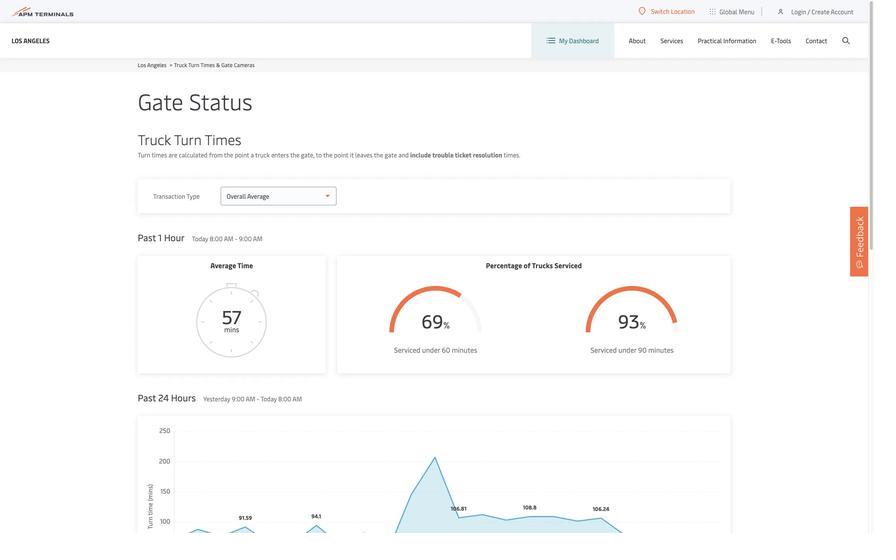 Task type: locate. For each thing, give the bounding box(es) containing it.
0 vertical spatial past
[[138, 231, 156, 244]]

1 horizontal spatial angeles
[[147, 61, 166, 69]]

the right from
[[224, 151, 233, 159]]

cameras
[[234, 61, 255, 69]]

truck right >
[[174, 61, 187, 69]]

under
[[422, 345, 440, 355], [619, 345, 637, 355]]

% up 60
[[443, 319, 450, 331]]

am
[[224, 234, 233, 243], [253, 234, 263, 243], [246, 394, 255, 403], [293, 394, 302, 403]]

truck
[[174, 61, 187, 69], [138, 130, 171, 149]]

1 vertical spatial los
[[138, 61, 146, 69]]

serviced under 90 minutes
[[591, 345, 674, 355]]

1 vertical spatial turn
[[174, 130, 202, 149]]

1 vertical spatial times
[[205, 130, 241, 149]]

2 point from the left
[[334, 151, 348, 159]]

of
[[524, 261, 531, 270]]

my dashboard
[[559, 36, 599, 45]]

1 horizontal spatial serviced
[[555, 261, 582, 270]]

1 horizontal spatial %
[[640, 319, 646, 331]]

0 horizontal spatial %
[[443, 319, 450, 331]]

turn up calculated
[[174, 130, 202, 149]]

times inside truck turn times turn times are calculated from the point a truck enters the gate, to the point it leaves the gate and include trouble ticket resolution times.
[[205, 130, 241, 149]]

past
[[138, 231, 156, 244], [138, 391, 156, 404]]

e-tools button
[[771, 23, 791, 58]]

the left gate,
[[290, 151, 300, 159]]

gate down >
[[138, 86, 183, 116]]

truck turn times turn times are calculated from the point a truck enters the gate, to the point it leaves the gate and include trouble ticket resolution times.
[[138, 130, 521, 159]]

minutes right 90
[[648, 345, 674, 355]]

0 horizontal spatial under
[[422, 345, 440, 355]]

0 vertical spatial gate
[[221, 61, 233, 69]]

2 minutes from the left
[[648, 345, 674, 355]]

0 horizontal spatial gate
[[138, 86, 183, 116]]

2 past from the top
[[138, 391, 156, 404]]

1 horizontal spatial los angeles link
[[138, 61, 166, 69]]

%
[[443, 319, 450, 331], [640, 319, 646, 331]]

2 % from the left
[[640, 319, 646, 331]]

24
[[158, 391, 169, 404]]

past 24 hours
[[138, 391, 196, 404]]

1 the from the left
[[224, 151, 233, 159]]

0 horizontal spatial truck
[[138, 130, 171, 149]]

gate right &
[[221, 61, 233, 69]]

1 under from the left
[[422, 345, 440, 355]]

login
[[791, 7, 806, 16]]

% up 90
[[640, 319, 646, 331]]

0 horizontal spatial today
[[192, 234, 208, 243]]

contact button
[[806, 23, 827, 58]]

9:00
[[239, 234, 252, 243], [232, 394, 245, 403]]

today 8:00 am  - 9:00 am
[[192, 234, 263, 243]]

0 vertical spatial today
[[192, 234, 208, 243]]

0 vertical spatial angeles
[[23, 36, 50, 45]]

1 vertical spatial gate
[[138, 86, 183, 116]]

angeles
[[23, 36, 50, 45], [147, 61, 166, 69]]

1 vertical spatial angeles
[[147, 61, 166, 69]]

0 vertical spatial los angeles link
[[12, 36, 50, 45]]

0 horizontal spatial minutes
[[452, 345, 477, 355]]

% for 93
[[640, 319, 646, 331]]

today
[[192, 234, 208, 243], [261, 394, 277, 403]]

serviced
[[555, 261, 582, 270], [394, 345, 420, 355], [591, 345, 617, 355]]

point
[[235, 151, 249, 159], [334, 151, 348, 159]]

turn left the times
[[138, 151, 150, 159]]

turn
[[188, 61, 199, 69], [174, 130, 202, 149], [138, 151, 150, 159]]

% inside 93 %
[[640, 319, 646, 331]]

turn right >
[[188, 61, 199, 69]]

serviced under 60 minutes
[[394, 345, 477, 355]]

login / create account
[[791, 7, 854, 16]]

1 horizontal spatial 8:00
[[278, 394, 291, 403]]

1 vertical spatial los angeles link
[[138, 61, 166, 69]]

minutes
[[452, 345, 477, 355], [648, 345, 674, 355]]

a
[[251, 151, 254, 159]]

angeles for los angeles > truck turn times & gate cameras
[[147, 61, 166, 69]]

2 vertical spatial turn
[[138, 151, 150, 159]]

hour
[[164, 231, 185, 244]]

0 horizontal spatial -
[[235, 234, 238, 243]]

past left the 1
[[138, 231, 156, 244]]

/
[[808, 7, 810, 16]]

the right to
[[323, 151, 333, 159]]

1 horizontal spatial point
[[334, 151, 348, 159]]

global menu button
[[703, 0, 762, 23]]

1 vertical spatial 8:00
[[278, 394, 291, 403]]

&
[[216, 61, 220, 69]]

average
[[210, 261, 236, 270]]

90
[[638, 345, 647, 355]]

2 horizontal spatial serviced
[[591, 345, 617, 355]]

point left it
[[334, 151, 348, 159]]

0 vertical spatial 8:00
[[210, 234, 223, 243]]

9:00 up time
[[239, 234, 252, 243]]

0 horizontal spatial angeles
[[23, 36, 50, 45]]

the left gate
[[374, 151, 383, 159]]

1 vertical spatial past
[[138, 391, 156, 404]]

under left 90
[[619, 345, 637, 355]]

truck up the times
[[138, 130, 171, 149]]

1 horizontal spatial minutes
[[648, 345, 674, 355]]

1 minutes from the left
[[452, 345, 477, 355]]

location
[[671, 7, 695, 15]]

services
[[661, 36, 683, 45]]

1 horizontal spatial -
[[257, 394, 259, 403]]

% for 69
[[443, 319, 450, 331]]

0 horizontal spatial serviced
[[394, 345, 420, 355]]

0 horizontal spatial los
[[12, 36, 22, 45]]

0 horizontal spatial point
[[235, 151, 249, 159]]

1 horizontal spatial truck
[[174, 61, 187, 69]]

time
[[237, 261, 253, 270]]

1 point from the left
[[235, 151, 249, 159]]

from
[[209, 151, 223, 159]]

transaction type
[[153, 192, 200, 200]]

0 vertical spatial -
[[235, 234, 238, 243]]

times left &
[[200, 61, 215, 69]]

about
[[629, 36, 646, 45]]

times
[[200, 61, 215, 69], [205, 130, 241, 149]]

times up from
[[205, 130, 241, 149]]

my dashboard button
[[547, 23, 599, 58]]

-
[[235, 234, 238, 243], [257, 394, 259, 403]]

point left a
[[235, 151, 249, 159]]

1 horizontal spatial los
[[138, 61, 146, 69]]

ticket
[[455, 151, 472, 159]]

hours
[[171, 391, 196, 404]]

1 vertical spatial today
[[261, 394, 277, 403]]

minutes right 60
[[452, 345, 477, 355]]

serviced for 93
[[591, 345, 617, 355]]

under left 60
[[422, 345, 440, 355]]

1 vertical spatial -
[[257, 394, 259, 403]]

the
[[224, 151, 233, 159], [290, 151, 300, 159], [323, 151, 333, 159], [374, 151, 383, 159]]

9:00 right 'yesterday'
[[232, 394, 245, 403]]

past left 24
[[138, 391, 156, 404]]

1 past from the top
[[138, 231, 156, 244]]

2 under from the left
[[619, 345, 637, 355]]

times.
[[504, 151, 521, 159]]

los
[[12, 36, 22, 45], [138, 61, 146, 69]]

1 horizontal spatial gate
[[221, 61, 233, 69]]

contact
[[806, 36, 827, 45]]

past for past 24 hours
[[138, 391, 156, 404]]

switch location button
[[639, 7, 695, 15]]

gate
[[221, 61, 233, 69], [138, 86, 183, 116]]

1 % from the left
[[443, 319, 450, 331]]

1 vertical spatial truck
[[138, 130, 171, 149]]

enters
[[271, 151, 289, 159]]

1 horizontal spatial under
[[619, 345, 637, 355]]

past 1 hour
[[138, 231, 185, 244]]

% inside 69 %
[[443, 319, 450, 331]]

8:00
[[210, 234, 223, 243], [278, 394, 291, 403]]

mins
[[224, 325, 239, 334]]

dashboard
[[569, 36, 599, 45]]

los angeles link
[[12, 36, 50, 45], [138, 61, 166, 69]]

0 vertical spatial los
[[12, 36, 22, 45]]

57
[[222, 304, 242, 329]]

0 vertical spatial turn
[[188, 61, 199, 69]]

0 horizontal spatial 8:00
[[210, 234, 223, 243]]



Task type: describe. For each thing, give the bounding box(es) containing it.
0 horizontal spatial los angeles link
[[12, 36, 50, 45]]

4 the from the left
[[374, 151, 383, 159]]

- for past 1 hour
[[235, 234, 238, 243]]

percentage of trucks serviced
[[486, 261, 582, 270]]

angeles for los angeles
[[23, 36, 50, 45]]

e-tools
[[771, 36, 791, 45]]

93
[[618, 308, 640, 333]]

93 %
[[618, 308, 646, 333]]

minutes for 93
[[648, 345, 674, 355]]

feedback button
[[850, 207, 870, 276]]

under for 69
[[422, 345, 440, 355]]

leaves
[[355, 151, 373, 159]]

percentage
[[486, 261, 522, 270]]

transaction
[[153, 192, 185, 200]]

feedback
[[853, 216, 866, 257]]

status
[[189, 86, 253, 116]]

minutes for 69
[[452, 345, 477, 355]]

1
[[158, 231, 162, 244]]

under for 93
[[619, 345, 637, 355]]

include
[[410, 151, 431, 159]]

average time
[[210, 261, 253, 270]]

account
[[831, 7, 854, 16]]

my
[[559, 36, 568, 45]]

0 vertical spatial truck
[[174, 61, 187, 69]]

1 horizontal spatial today
[[261, 394, 277, 403]]

login / create account link
[[777, 0, 854, 23]]

truck inside truck turn times turn times are calculated from the point a truck enters the gate, to the point it leaves the gate and include trouble ticket resolution times.
[[138, 130, 171, 149]]

type
[[187, 192, 200, 200]]

3 the from the left
[[323, 151, 333, 159]]

practical information
[[698, 36, 757, 45]]

create
[[812, 7, 830, 16]]

gate
[[385, 151, 397, 159]]

are
[[169, 151, 177, 159]]

calculated
[[179, 151, 208, 159]]

- for past 24 hours
[[257, 394, 259, 403]]

0 vertical spatial times
[[200, 61, 215, 69]]

yesterday
[[203, 394, 230, 403]]

global menu
[[720, 7, 755, 16]]

los angeles > truck turn times & gate cameras
[[138, 61, 255, 69]]

gate,
[[301, 151, 315, 159]]

information
[[724, 36, 757, 45]]

it
[[350, 151, 354, 159]]

trouble
[[432, 151, 454, 159]]

and
[[398, 151, 409, 159]]

69 %
[[421, 308, 450, 333]]

yesterday 9:00 am - today 8:00 am
[[203, 394, 302, 403]]

switch location
[[651, 7, 695, 15]]

0 vertical spatial 9:00
[[239, 234, 252, 243]]

menu
[[739, 7, 755, 16]]

los for los angeles > truck turn times & gate cameras
[[138, 61, 146, 69]]

past for past 1 hour
[[138, 231, 156, 244]]

to
[[316, 151, 322, 159]]

practical
[[698, 36, 722, 45]]

truck
[[255, 151, 270, 159]]

tools
[[777, 36, 791, 45]]

gate status
[[138, 86, 253, 116]]

services button
[[661, 23, 683, 58]]

2 the from the left
[[290, 151, 300, 159]]

switch
[[651, 7, 670, 15]]

60
[[442, 345, 450, 355]]

times
[[152, 151, 167, 159]]

1 vertical spatial 9:00
[[232, 394, 245, 403]]

69
[[421, 308, 443, 333]]

resolution
[[473, 151, 502, 159]]

global
[[720, 7, 737, 16]]

trucks
[[532, 261, 553, 270]]

serviced for 69
[[394, 345, 420, 355]]

practical information button
[[698, 23, 757, 58]]

los angeles
[[12, 36, 50, 45]]

>
[[170, 61, 172, 69]]

about button
[[629, 23, 646, 58]]

e-
[[771, 36, 777, 45]]

los for los angeles
[[12, 36, 22, 45]]



Task type: vqa. For each thing, say whether or not it's contained in the screenshot.
who
no



